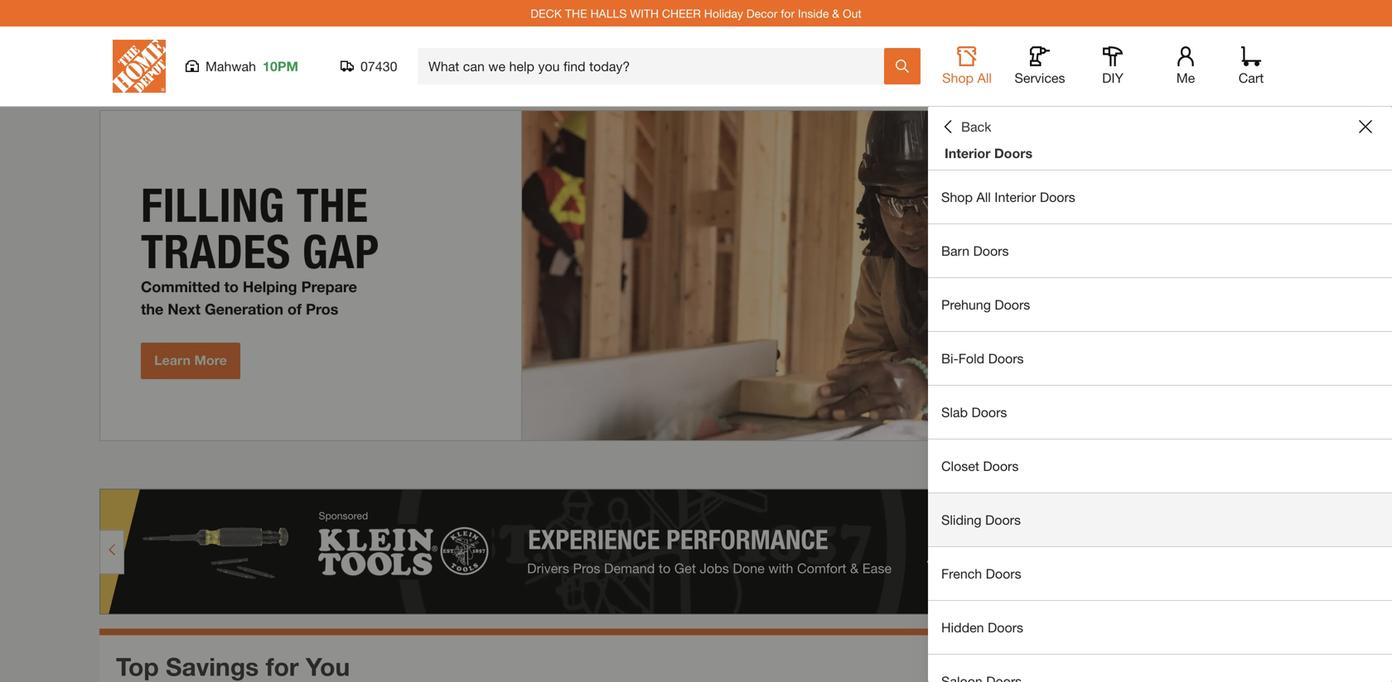 Task type: vqa. For each thing, say whether or not it's contained in the screenshot.
What can we help you find today? search box
yes



Task type: describe. For each thing, give the bounding box(es) containing it.
hidden doors
[[942, 620, 1024, 636]]

feedback link image
[[1370, 280, 1393, 370]]

me
[[1177, 70, 1195, 86]]

slab
[[942, 405, 968, 421]]

doors for prehung doors
[[995, 297, 1031, 313]]

barn doors link
[[928, 225, 1393, 278]]

doors for hidden doors
[[988, 620, 1024, 636]]

hidden doors link
[[928, 602, 1393, 655]]

cheer
[[662, 6, 701, 20]]

doors for french doors
[[986, 567, 1022, 582]]

image for filling the trades gap committed to helping prepare  the next generation of pros image
[[99, 110, 1293, 442]]

doors for sliding doors
[[986, 513, 1021, 528]]

doors for barn doors
[[974, 243, 1009, 259]]

What can we help you find today? search field
[[429, 49, 884, 84]]

shop all
[[942, 70, 992, 86]]

fold
[[959, 351, 985, 367]]

doors for closet doors
[[983, 459, 1019, 475]]

interior doors
[[945, 145, 1033, 161]]

mahwah 10pm
[[206, 58, 298, 74]]

french
[[942, 567, 982, 582]]

mahwah
[[206, 58, 256, 74]]

cart link
[[1233, 46, 1270, 86]]

slab doors link
[[928, 386, 1393, 439]]

&
[[832, 6, 840, 20]]

services
[[1015, 70, 1066, 86]]

hidden
[[942, 620, 984, 636]]

shop all interior doors link
[[928, 171, 1393, 224]]

sliding
[[942, 513, 982, 528]]

french doors
[[942, 567, 1022, 582]]

shop for shop all
[[942, 70, 974, 86]]

french doors link
[[928, 548, 1393, 601]]

10pm
[[263, 58, 298, 74]]

bi-
[[942, 351, 959, 367]]

me button
[[1160, 46, 1213, 86]]

back
[[962, 119, 992, 135]]

decor
[[747, 6, 778, 20]]

savings
[[166, 653, 259, 682]]

with
[[630, 6, 659, 20]]

prehung
[[942, 297, 991, 313]]

diy
[[1103, 70, 1124, 86]]

shop all button
[[941, 46, 994, 86]]

all for shop all interior doors
[[977, 189, 991, 205]]

you
[[306, 653, 350, 682]]



Task type: locate. For each thing, give the bounding box(es) containing it.
1 horizontal spatial interior
[[995, 189, 1036, 205]]

all
[[978, 70, 992, 86], [977, 189, 991, 205]]

doors inside closet doors link
[[983, 459, 1019, 475]]

sliding doors
[[942, 513, 1021, 528]]

closet doors link
[[928, 440, 1393, 493]]

1 vertical spatial interior
[[995, 189, 1036, 205]]

the home depot logo image
[[113, 40, 166, 93]]

all inside shop all interior doors link
[[977, 189, 991, 205]]

closet
[[942, 459, 980, 475]]

shop
[[942, 70, 974, 86], [942, 189, 973, 205]]

interior down interior doors
[[995, 189, 1036, 205]]

deck the halls with cheer holiday decor for inside & out link
[[531, 6, 862, 20]]

menu containing shop all interior doors
[[928, 171, 1393, 683]]

doors for slab doors
[[972, 405, 1007, 421]]

prehung doors
[[942, 297, 1031, 313]]

menu
[[928, 171, 1393, 683]]

0 horizontal spatial for
[[266, 653, 299, 682]]

services button
[[1014, 46, 1067, 86]]

all inside the shop all "button"
[[978, 70, 992, 86]]

all up back
[[978, 70, 992, 86]]

0 vertical spatial shop
[[942, 70, 974, 86]]

0 vertical spatial for
[[781, 6, 795, 20]]

0 horizontal spatial interior
[[945, 145, 991, 161]]

07430 button
[[341, 58, 398, 75]]

drawer close image
[[1359, 120, 1373, 133]]

07430
[[361, 58, 397, 74]]

barn
[[942, 243, 970, 259]]

shop up back button
[[942, 70, 974, 86]]

closet doors
[[942, 459, 1019, 475]]

deck
[[531, 6, 562, 20]]

doors for interior doors
[[995, 145, 1033, 161]]

halls
[[591, 6, 627, 20]]

doors inside the french doors link
[[986, 567, 1022, 582]]

doors
[[995, 145, 1033, 161], [1040, 189, 1076, 205], [974, 243, 1009, 259], [995, 297, 1031, 313], [989, 351, 1024, 367], [972, 405, 1007, 421], [983, 459, 1019, 475], [986, 513, 1021, 528], [986, 567, 1022, 582], [988, 620, 1024, 636]]

doors inside hidden doors link
[[988, 620, 1024, 636]]

slab doors
[[942, 405, 1007, 421]]

doors inside prehung doors link
[[995, 297, 1031, 313]]

0 vertical spatial all
[[978, 70, 992, 86]]

doors inside bi-fold doors link
[[989, 351, 1024, 367]]

shop inside menu
[[942, 189, 973, 205]]

all for shop all
[[978, 70, 992, 86]]

shop up barn
[[942, 189, 973, 205]]

shop for shop all interior doors
[[942, 189, 973, 205]]

doors inside shop all interior doors link
[[1040, 189, 1076, 205]]

out
[[843, 6, 862, 20]]

top savings for you
[[116, 653, 350, 682]]

0 vertical spatial interior
[[945, 145, 991, 161]]

doors inside slab doors link
[[972, 405, 1007, 421]]

1 vertical spatial all
[[977, 189, 991, 205]]

doors inside sliding doors link
[[986, 513, 1021, 528]]

1 vertical spatial shop
[[942, 189, 973, 205]]

shop inside "button"
[[942, 70, 974, 86]]

bi-fold doors link
[[928, 332, 1393, 385]]

1 vertical spatial for
[[266, 653, 299, 682]]

deck the halls with cheer holiday decor for inside & out
[[531, 6, 862, 20]]

top
[[116, 653, 159, 682]]

shop all interior doors
[[942, 189, 1076, 205]]

prehung doors link
[[928, 279, 1393, 332]]

the
[[565, 6, 587, 20]]

inside
[[798, 6, 829, 20]]

for left inside
[[781, 6, 795, 20]]

for left you
[[266, 653, 299, 682]]

sliding doors link
[[928, 494, 1393, 547]]

cart
[[1239, 70, 1264, 86]]

all down interior doors
[[977, 189, 991, 205]]

doors inside barn doors link
[[974, 243, 1009, 259]]

diy button
[[1087, 46, 1140, 86]]

bi-fold doors
[[942, 351, 1024, 367]]

1 horizontal spatial for
[[781, 6, 795, 20]]

holiday
[[704, 6, 743, 20]]

interior
[[945, 145, 991, 161], [995, 189, 1036, 205]]

interior down back button
[[945, 145, 991, 161]]

barn doors
[[942, 243, 1009, 259]]

back button
[[942, 119, 992, 135]]

for
[[781, 6, 795, 20], [266, 653, 299, 682]]

interior inside shop all interior doors link
[[995, 189, 1036, 205]]



